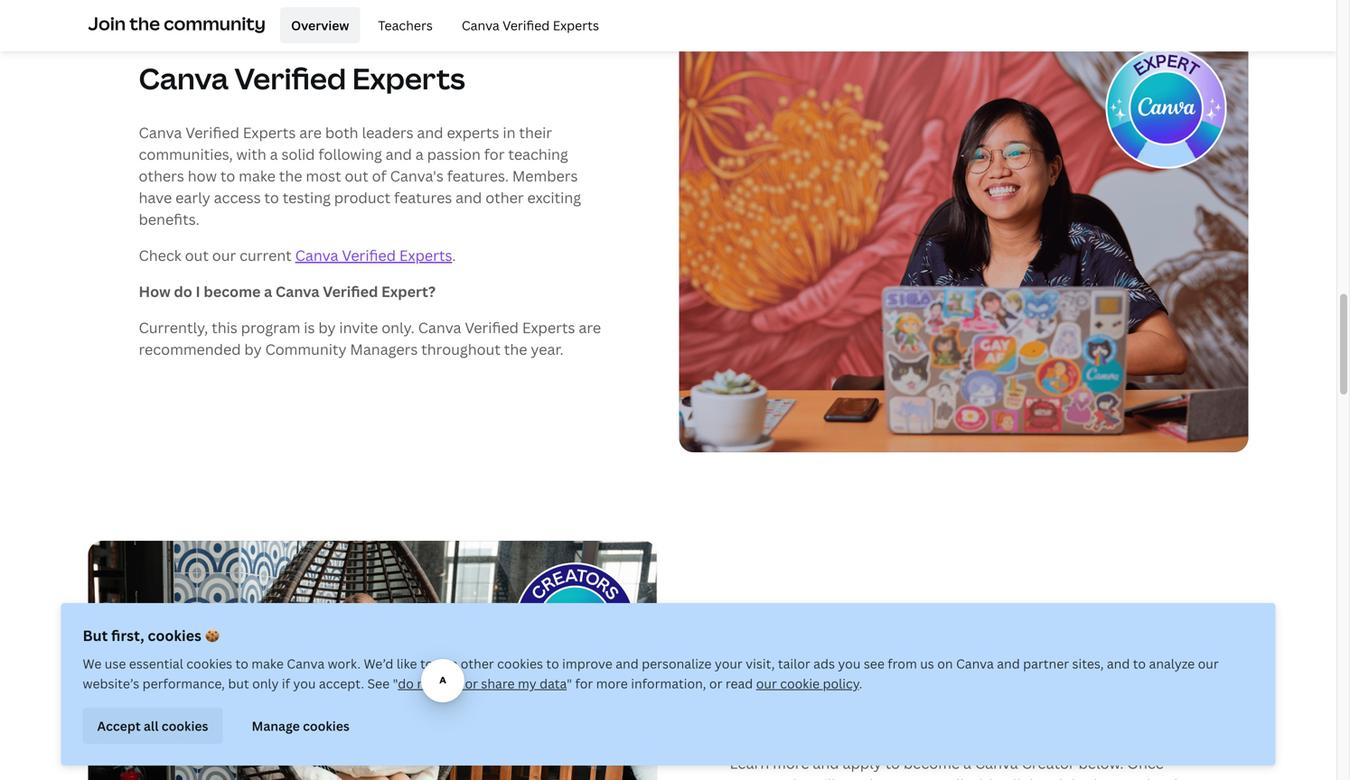 Task type: vqa. For each thing, say whether or not it's contained in the screenshot.
on inside Canva Creators allows creatives around the world to create, publish and earn from their designs on Canva.
yes



Task type: locate. For each thing, give the bounding box(es) containing it.
by
[[318, 318, 336, 337], [244, 340, 262, 359]]

cookies right all
[[162, 718, 208, 735]]

become right i
[[204, 282, 261, 301]]

us
[[920, 656, 934, 673]]

to right access
[[264, 188, 279, 207]]

and up passion
[[417, 123, 443, 142]]

designs
[[924, 682, 977, 701]]

1 horizontal spatial with
[[968, 776, 998, 781]]

make up access
[[239, 166, 276, 186]]

0 horizontal spatial or
[[465, 676, 478, 693]]

on
[[938, 656, 953, 673], [980, 682, 998, 701]]

our right analyze
[[1198, 656, 1219, 673]]

others
[[139, 166, 184, 186]]

. right the earn at the bottom right of page
[[859, 676, 863, 693]]

0 horizontal spatial from
[[850, 682, 884, 701]]

1 vertical spatial are
[[579, 318, 601, 337]]

expert?
[[381, 282, 436, 301]]

our down visit, at the right bottom of page
[[756, 676, 777, 693]]

1 vertical spatial on
[[980, 682, 998, 701]]

do left i
[[174, 282, 192, 301]]

0 horizontal spatial use
[[105, 656, 126, 673]]

1 vertical spatial more
[[773, 754, 809, 774]]

from inside we use essential cookies to make canva work. we'd like to use other cookies to improve and personalize your visit, tailor ads you see from us on canva and partner sites, and to analyze our website's performance, but only if you accept. see "
[[888, 656, 917, 673]]

1 or from the left
[[465, 676, 478, 693]]

canva up 'designs'
[[956, 656, 994, 673]]

cookies up essential
[[148, 626, 202, 646]]

0 vertical spatial from
[[888, 656, 917, 673]]

and right sites,
[[1107, 656, 1130, 673]]

1 horizontal spatial our
[[756, 676, 777, 693]]

0 horizontal spatial more
[[596, 676, 628, 693]]

features.
[[447, 166, 509, 186]]

i
[[196, 282, 200, 301]]

1 vertical spatial become
[[904, 754, 960, 774]]

1 vertical spatial other
[[461, 656, 494, 673]]

more down 'improve'
[[596, 676, 628, 693]]

the right join
[[129, 11, 160, 36]]

you left "an"
[[877, 776, 903, 781]]

0 horizontal spatial for
[[484, 144, 505, 164]]

0 vertical spatial canva verified experts link
[[451, 7, 610, 43]]

out up i
[[185, 246, 209, 265]]

2 vertical spatial you
[[877, 776, 903, 781]]

to down the creator at the bottom right of the page
[[1041, 776, 1055, 781]]

how
[[188, 166, 217, 186]]

0 horizontal spatial become
[[204, 282, 261, 301]]

0 vertical spatial their
[[519, 123, 552, 142]]

experts inside canva verified experts link
[[553, 17, 599, 34]]

an
[[906, 776, 923, 781]]

manage cookies
[[252, 718, 350, 735]]

1 horizontal spatial by
[[318, 318, 336, 337]]

1 vertical spatial our
[[1198, 656, 1219, 673]]

teachers
[[378, 17, 433, 34]]

experts inside 'canva verified experts are both leaders and experts in their communities, with a solid following and a passion for teaching others how to make the most out of canva's features. members have early access to testing product features and other exciting benefits.'
[[243, 123, 296, 142]]

the left year.
[[504, 340, 527, 359]]

accept
[[97, 718, 141, 735]]

how
[[139, 282, 171, 301]]

if
[[282, 676, 290, 693]]

for down 'improve'
[[575, 676, 593, 693]]

to inside canva creators allows creatives around the world to create, publish and earn from their designs on canva.
[[1079, 660, 1094, 680]]

or right sell
[[465, 676, 478, 693]]

1 horizontal spatial .
[[859, 676, 863, 693]]

following
[[318, 144, 382, 164]]

our
[[212, 246, 236, 265], [1198, 656, 1219, 673], [756, 676, 777, 693]]

creators up the earn at the bottom right of page
[[777, 660, 837, 680]]

0 vertical spatial make
[[239, 166, 276, 186]]

other
[[486, 188, 524, 207], [461, 656, 494, 673]]

with inside learn more and apply to become a canva creator below. once approved, we'll send you an email with a link to join the faceboo
[[968, 776, 998, 781]]

other down features.
[[486, 188, 524, 207]]

invite
[[339, 318, 378, 337]]

1 vertical spatial creators
[[777, 660, 837, 680]]

0 vertical spatial .
[[452, 246, 456, 265]]

from down allows
[[850, 682, 884, 701]]

0 vertical spatial are
[[299, 123, 322, 142]]

with right email
[[968, 776, 998, 781]]

1 vertical spatial by
[[244, 340, 262, 359]]

0 horizontal spatial our
[[212, 246, 236, 265]]

the up 'canva.' on the bottom of the page
[[1009, 660, 1032, 680]]

canva verified experts are both leaders and experts in their communities, with a solid following and a passion for teaching others how to make the most out of canva's features. members have early access to testing product features and other exciting benefits.
[[139, 123, 581, 229]]

1 vertical spatial canva verified experts link
[[295, 246, 452, 265]]

we'd
[[364, 656, 394, 673]]

" down 'improve'
[[567, 676, 572, 693]]

creators up tailor
[[730, 596, 859, 635]]

with up access
[[236, 144, 266, 164]]

1 vertical spatial make
[[252, 656, 284, 673]]

1 horizontal spatial you
[[838, 656, 861, 673]]

out
[[345, 166, 369, 186], [185, 246, 209, 265]]

analyze
[[1149, 656, 1195, 673]]

a up email
[[964, 754, 972, 774]]

by down the program
[[244, 340, 262, 359]]

manage
[[252, 718, 300, 735]]

0 vertical spatial do
[[174, 282, 192, 301]]

become up email
[[904, 754, 960, 774]]

1 horizontal spatial "
[[567, 676, 572, 693]]

make inside we use essential cookies to make canva work. we'd like to use other cookies to improve and personalize your visit, tailor ads you see from us on canva and partner sites, and to analyze our website's performance, but only if you accept. see "
[[252, 656, 284, 673]]

not
[[417, 676, 438, 693]]

canva up "how do i become a canva verified expert?"
[[295, 246, 339, 265]]

0 vertical spatial other
[[486, 188, 524, 207]]

use up website's
[[105, 656, 126, 673]]

information,
[[631, 676, 706, 693]]

1 " from the left
[[393, 676, 398, 693]]

do down like
[[398, 676, 414, 693]]

1 vertical spatial do
[[398, 676, 414, 693]]

and down tailor
[[785, 682, 811, 701]]

the inside 'canva verified experts are both leaders and experts in their communities, with a solid following and a passion for teaching others how to make the most out of canva's features. members have early access to testing product features and other exciting benefits.'
[[279, 166, 302, 186]]

this
[[212, 318, 238, 337]]

and down features.
[[456, 188, 482, 207]]

cookies down accept.
[[303, 718, 350, 735]]

canva inside canva creators allows creatives around the world to create, publish and earn from their designs on canva.
[[730, 660, 773, 680]]

1 horizontal spatial out
[[345, 166, 369, 186]]

once
[[1127, 754, 1164, 774]]

canva up 'if'
[[287, 656, 325, 673]]

"
[[393, 676, 398, 693], [567, 676, 572, 693]]

0 horizontal spatial with
[[236, 144, 266, 164]]

2 use from the left
[[436, 656, 458, 673]]

canva's
[[390, 166, 444, 186]]

check out our current canva verified experts .
[[139, 246, 456, 265]]

on down around
[[980, 682, 998, 701]]

1 horizontal spatial become
[[904, 754, 960, 774]]

more up approved,
[[773, 754, 809, 774]]

1 vertical spatial their
[[887, 682, 920, 701]]

0 vertical spatial for
[[484, 144, 505, 164]]

are inside currently, this program is by invite only. canva verified experts are recommended by community managers throughout the year.
[[579, 318, 601, 337]]

to right the world
[[1079, 660, 1094, 680]]

link
[[1013, 776, 1037, 781]]

1 vertical spatial from
[[850, 682, 884, 701]]

you up policy
[[838, 656, 861, 673]]

2 horizontal spatial our
[[1198, 656, 1219, 673]]

cookies inside manage cookies button
[[303, 718, 350, 735]]

verified
[[503, 17, 550, 34], [235, 59, 346, 98], [185, 123, 239, 142], [342, 246, 396, 265], [323, 282, 378, 301], [465, 318, 519, 337]]

join the community
[[88, 11, 266, 36]]

become inside learn more and apply to become a canva creator below. once approved, we'll send you an email with a link to join the faceboo
[[904, 754, 960, 774]]

improve
[[562, 656, 613, 673]]

your
[[715, 656, 743, 673]]

how do i become a canva verified expert?
[[139, 282, 436, 301]]

.
[[452, 246, 456, 265], [859, 676, 863, 693]]

1 horizontal spatial or
[[709, 676, 723, 693]]

the
[[129, 11, 160, 36], [279, 166, 302, 186], [504, 340, 527, 359], [1009, 660, 1032, 680], [1088, 776, 1111, 781]]

more
[[596, 676, 628, 693], [773, 754, 809, 774]]

from
[[888, 656, 917, 673], [850, 682, 884, 701]]

menu bar
[[273, 7, 610, 43]]

the down solid
[[279, 166, 302, 186]]

to
[[220, 166, 235, 186], [264, 188, 279, 207], [235, 656, 248, 673], [420, 656, 433, 673], [546, 656, 559, 673], [1133, 656, 1146, 673], [1079, 660, 1094, 680], [885, 754, 900, 774], [1041, 776, 1055, 781]]

managers
[[350, 340, 418, 359]]

become
[[204, 282, 261, 301], [904, 754, 960, 774]]

1 horizontal spatial are
[[579, 318, 601, 337]]

2 horizontal spatial you
[[877, 776, 903, 781]]

verified inside currently, this program is by invite only. canva verified experts are recommended by community managers throughout the year.
[[465, 318, 519, 337]]

0 horizontal spatial are
[[299, 123, 322, 142]]

or left the read
[[709, 676, 723, 693]]

1 vertical spatial with
[[968, 776, 998, 781]]

1 horizontal spatial use
[[436, 656, 458, 673]]

0 vertical spatial more
[[596, 676, 628, 693]]

canva up throughout
[[418, 318, 461, 337]]

on inside we use essential cookies to make canva work. we'd like to use other cookies to improve and personalize your visit, tailor ads you see from us on canva and partner sites, and to analyze our website's performance, but only if you accept. see "
[[938, 656, 953, 673]]

to left analyze
[[1133, 656, 1146, 673]]

the down below.
[[1088, 776, 1111, 781]]

canva up communities,
[[139, 123, 182, 142]]

a left link
[[1001, 776, 1010, 781]]

cookie
[[780, 676, 820, 693]]

1 horizontal spatial their
[[887, 682, 920, 701]]

you
[[838, 656, 861, 673], [293, 676, 316, 693], [877, 776, 903, 781]]

their up the teaching
[[519, 123, 552, 142]]

on right us
[[938, 656, 953, 673]]

their
[[519, 123, 552, 142], [887, 682, 920, 701]]

0 vertical spatial become
[[204, 282, 261, 301]]

and
[[417, 123, 443, 142], [386, 144, 412, 164], [456, 188, 482, 207], [616, 656, 639, 673], [997, 656, 1020, 673], [1107, 656, 1130, 673], [785, 682, 811, 701], [813, 754, 839, 774]]

members
[[512, 166, 578, 186]]

1 horizontal spatial more
[[773, 754, 809, 774]]

1 vertical spatial for
[[575, 676, 593, 693]]

make up only
[[252, 656, 284, 673]]

or
[[465, 676, 478, 693], [709, 676, 723, 693]]

1 vertical spatial you
[[293, 676, 316, 693]]

a
[[270, 144, 278, 164], [416, 144, 424, 164], [264, 282, 272, 301], [964, 754, 972, 774], [1001, 776, 1010, 781]]

" right see
[[393, 676, 398, 693]]

to up but
[[235, 656, 248, 673]]

experts inside currently, this program is by invite only. canva verified experts are recommended by community managers throughout the year.
[[522, 318, 575, 337]]

for down in
[[484, 144, 505, 164]]

0 horizontal spatial do
[[174, 282, 192, 301]]

learn more and apply to become a canva creator below. once approved, we'll send you an email with a link to join the faceboo
[[730, 754, 1181, 781]]

0 horizontal spatial "
[[393, 676, 398, 693]]

use up sell
[[436, 656, 458, 673]]

canva verified experts
[[462, 17, 599, 34], [139, 59, 465, 98]]

our left current
[[212, 246, 236, 265]]

to right like
[[420, 656, 433, 673]]

a left solid
[[270, 144, 278, 164]]

other up do not sell or share my data link
[[461, 656, 494, 673]]

their inside canva creators allows creatives around the world to create, publish and earn from their designs on canva.
[[887, 682, 920, 701]]

canva up link
[[975, 754, 1018, 774]]

apply
[[843, 754, 882, 774]]

0 vertical spatial you
[[838, 656, 861, 673]]

by right is
[[318, 318, 336, 337]]

2 or from the left
[[709, 676, 723, 693]]

and up 'canva.' on the bottom of the page
[[997, 656, 1020, 673]]

canva up 'publish'
[[730, 660, 773, 680]]

0 vertical spatial on
[[938, 656, 953, 673]]

creators inside canva creators allows creatives around the world to create, publish and earn from their designs on canva.
[[777, 660, 837, 680]]

cookies
[[148, 626, 202, 646], [186, 656, 232, 673], [497, 656, 543, 673], [162, 718, 208, 735], [303, 718, 350, 735]]

teaching
[[508, 144, 568, 164]]

0 horizontal spatial on
[[938, 656, 953, 673]]

from left us
[[888, 656, 917, 673]]

0 horizontal spatial their
[[519, 123, 552, 142]]

canva right teachers
[[462, 17, 500, 34]]

experts
[[447, 123, 499, 142]]

their down creatives
[[887, 682, 920, 701]]

leaders
[[362, 123, 414, 142]]

ads
[[814, 656, 835, 673]]

you right 'if'
[[293, 676, 316, 693]]

and up we'll
[[813, 754, 839, 774]]

1 vertical spatial canva verified experts
[[139, 59, 465, 98]]

. down features.
[[452, 246, 456, 265]]

canva inside 'canva verified experts are both leaders and experts in their communities, with a solid following and a passion for teaching others how to make the most out of canva's features. members have early access to testing product features and other exciting benefits.'
[[139, 123, 182, 142]]

product
[[334, 188, 391, 207]]

do
[[174, 282, 192, 301], [398, 676, 414, 693]]

0 vertical spatial out
[[345, 166, 369, 186]]

0 horizontal spatial out
[[185, 246, 209, 265]]

out up the product
[[345, 166, 369, 186]]

1 horizontal spatial from
[[888, 656, 917, 673]]

canva
[[462, 17, 500, 34], [139, 59, 229, 98], [139, 123, 182, 142], [295, 246, 339, 265], [276, 282, 320, 301], [418, 318, 461, 337], [287, 656, 325, 673], [956, 656, 994, 673], [730, 660, 773, 680], [975, 754, 1018, 774]]

publish
[[730, 682, 781, 701]]

0 vertical spatial with
[[236, 144, 266, 164]]

1 horizontal spatial on
[[980, 682, 998, 701]]



Task type: describe. For each thing, give the bounding box(es) containing it.
and down leaders
[[386, 144, 412, 164]]

tailor
[[778, 656, 811, 673]]

from inside canva creators allows creatives around the world to create, publish and earn from their designs on canva.
[[850, 682, 884, 701]]

teachers link
[[367, 7, 444, 43]]

canva creators allows creatives around the world to create, publish and earn from their designs on canva.
[[730, 660, 1145, 701]]

partner
[[1023, 656, 1069, 673]]

on inside canva creators allows creatives around the world to create, publish and earn from their designs on canva.
[[980, 682, 998, 701]]

only.
[[382, 318, 415, 337]]

all
[[144, 718, 159, 735]]

0 vertical spatial creators
[[730, 596, 859, 635]]

0 horizontal spatial you
[[293, 676, 316, 693]]

and inside learn more and apply to become a canva creator below. once approved, we'll send you an email with a link to join the faceboo
[[813, 754, 839, 774]]

for inside 'canva verified experts are both leaders and experts in their communities, with a solid following and a passion for teaching others how to make the most out of canva's features. members have early access to testing product features and other exciting benefits.'
[[484, 144, 505, 164]]

current
[[240, 246, 292, 265]]

our cookie policy link
[[756, 676, 859, 693]]

is
[[304, 318, 315, 337]]

accept all cookies
[[97, 718, 208, 735]]

visit,
[[746, 656, 775, 673]]

and inside canva creators allows creatives around the world to create, publish and earn from their designs on canva.
[[785, 682, 811, 701]]

1 vertical spatial .
[[859, 676, 863, 693]]

earn
[[815, 682, 846, 701]]

see
[[864, 656, 885, 673]]

features
[[394, 188, 452, 207]]

more inside learn more and apply to become a canva creator below. once approved, we'll send you an email with a link to join the faceboo
[[773, 754, 809, 774]]

throughout
[[421, 340, 501, 359]]

cookies up my
[[497, 656, 543, 673]]

0 vertical spatial canva verified experts
[[462, 17, 599, 34]]

canva inside learn more and apply to become a canva creator below. once approved, we'll send you an email with a link to join the faceboo
[[975, 754, 1018, 774]]

1 vertical spatial out
[[185, 246, 209, 265]]

sites,
[[1072, 656, 1104, 673]]

communities,
[[139, 144, 233, 164]]

below.
[[1079, 754, 1124, 774]]

access
[[214, 188, 261, 207]]

community
[[164, 11, 266, 36]]

1 use from the left
[[105, 656, 126, 673]]

canva.
[[1002, 682, 1049, 701]]

performance,
[[143, 676, 225, 693]]

year.
[[531, 340, 564, 359]]

send
[[839, 776, 873, 781]]

to up access
[[220, 166, 235, 186]]

recommended
[[139, 340, 241, 359]]

1 horizontal spatial for
[[575, 676, 593, 693]]

currently,
[[139, 318, 208, 337]]

check
[[139, 246, 181, 265]]

we'll
[[804, 776, 836, 781]]

overview link
[[280, 7, 360, 43]]

the inside canva creators allows creatives around the world to create, publish and earn from their designs on canva.
[[1009, 660, 1032, 680]]

my
[[518, 676, 537, 693]]

currently, this program is by invite only. canva verified experts are recommended by community managers throughout the year.
[[139, 318, 601, 359]]

policy
[[823, 676, 859, 693]]

2 " from the left
[[567, 676, 572, 693]]

we
[[83, 656, 102, 673]]

the inside learn more and apply to become a canva creator below. once approved, we'll send you an email with a link to join the faceboo
[[1088, 776, 1111, 781]]

are inside 'canva verified experts are both leaders and experts in their communities, with a solid following and a passion for teaching others how to make the most out of canva's features. members have early access to testing product features and other exciting benefits.'
[[299, 123, 322, 142]]

of
[[372, 166, 387, 186]]

0 vertical spatial by
[[318, 318, 336, 337]]

a up canva's
[[416, 144, 424, 164]]

learn
[[730, 754, 769, 774]]

" inside we use essential cookies to make canva work. we'd like to use other cookies to improve and personalize your visit, tailor ads you see from us on canva and partner sites, and to analyze our website's performance, but only if you accept. see "
[[393, 676, 398, 693]]

we use essential cookies to make canva work. we'd like to use other cookies to improve and personalize your visit, tailor ads you see from us on canva and partner sites, and to analyze our website's performance, but only if you accept. see "
[[83, 656, 1219, 693]]

other inside 'canva verified experts are both leaders and experts in their communities, with a solid following and a passion for teaching others how to make the most out of canva's features. members have early access to testing product features and other exciting benefits.'
[[486, 188, 524, 207]]

and up the 'do not sell or share my data " for more information, or read our cookie policy .'
[[616, 656, 639, 673]]

sell
[[441, 676, 462, 693]]

2 vertical spatial our
[[756, 676, 777, 693]]

canva down check out our current canva verified experts .
[[276, 282, 320, 301]]

allows
[[841, 660, 885, 680]]

you inside learn more and apply to become a canva creator below. once approved, we'll send you an email with a link to join the faceboo
[[877, 776, 903, 781]]

cookies down 🍪
[[186, 656, 232, 673]]

but
[[228, 676, 249, 693]]

approved,
[[730, 776, 801, 781]]

community
[[265, 340, 347, 359]]

data
[[540, 676, 567, 693]]

our inside we use essential cookies to make canva work. we'd like to use other cookies to improve and personalize your visit, tailor ads you see from us on canva and partner sites, and to analyze our website's performance, but only if you accept. see "
[[1198, 656, 1219, 673]]

exciting
[[527, 188, 581, 207]]

email
[[927, 776, 964, 781]]

passion
[[427, 144, 481, 164]]

website's
[[83, 676, 139, 693]]

1 horizontal spatial do
[[398, 676, 414, 693]]

0 horizontal spatial .
[[452, 246, 456, 265]]

have
[[139, 188, 172, 207]]

essential
[[129, 656, 183, 673]]

menu bar containing overview
[[273, 7, 610, 43]]

see
[[367, 676, 390, 693]]

create,
[[1097, 660, 1145, 680]]

share
[[481, 676, 515, 693]]

do not sell or share my data " for more information, or read our cookie policy .
[[398, 676, 863, 693]]

0 horizontal spatial by
[[244, 340, 262, 359]]

manage cookies button
[[237, 709, 364, 745]]

to up data
[[546, 656, 559, 673]]

cookies inside accept all cookies button
[[162, 718, 208, 735]]

around
[[955, 660, 1005, 680]]

join
[[1059, 776, 1084, 781]]

with inside 'canva verified experts are both leaders and experts in their communities, with a solid following and a passion for teaching others how to make the most out of canva's features. members have early access to testing product features and other exciting benefits.'
[[236, 144, 266, 164]]

canva down join the community
[[139, 59, 229, 98]]

but
[[83, 626, 108, 646]]

overview
[[291, 17, 349, 34]]

only
[[252, 676, 279, 693]]

the inside currently, this program is by invite only. canva verified experts are recommended by community managers throughout the year.
[[504, 340, 527, 359]]

0 vertical spatial our
[[212, 246, 236, 265]]

in
[[503, 123, 516, 142]]

but first, cookies 🍪
[[83, 626, 219, 646]]

personalize
[[642, 656, 712, 673]]

like
[[397, 656, 417, 673]]

to right "apply"
[[885, 754, 900, 774]]

do not sell or share my data link
[[398, 676, 567, 693]]

accept.
[[319, 676, 364, 693]]

creatives
[[888, 660, 952, 680]]

their inside 'canva verified experts are both leaders and experts in their communities, with a solid following and a passion for teaching others how to make the most out of canva's features. members have early access to testing product features and other exciting benefits.'
[[519, 123, 552, 142]]

early
[[175, 188, 210, 207]]

make inside 'canva verified experts are both leaders and experts in their communities, with a solid following and a passion for teaching others how to make the most out of canva's features. members have early access to testing product features and other exciting benefits.'
[[239, 166, 276, 186]]

solid
[[282, 144, 315, 164]]

verified inside 'canva verified experts are both leaders and experts in their communities, with a solid following and a passion for teaching others how to make the most out of canva's features. members have early access to testing product features and other exciting benefits.'
[[185, 123, 239, 142]]

work.
[[328, 656, 361, 673]]

creator
[[1022, 754, 1075, 774]]

program
[[241, 318, 300, 337]]

canva inside currently, this program is by invite only. canva verified experts are recommended by community managers throughout the year.
[[418, 318, 461, 337]]

accept all cookies button
[[83, 709, 223, 745]]

benefits.
[[139, 210, 199, 229]]

a down current
[[264, 282, 272, 301]]

out inside 'canva verified experts are both leaders and experts in their communities, with a solid following and a passion for teaching others how to make the most out of canva's features. members have early access to testing product features and other exciting benefits.'
[[345, 166, 369, 186]]

other inside we use essential cookies to make canva work. we'd like to use other cookies to improve and personalize your visit, tailor ads you see from us on canva and partner sites, and to analyze our website's performance, but only if you accept. see "
[[461, 656, 494, 673]]

🍪
[[205, 626, 219, 646]]



